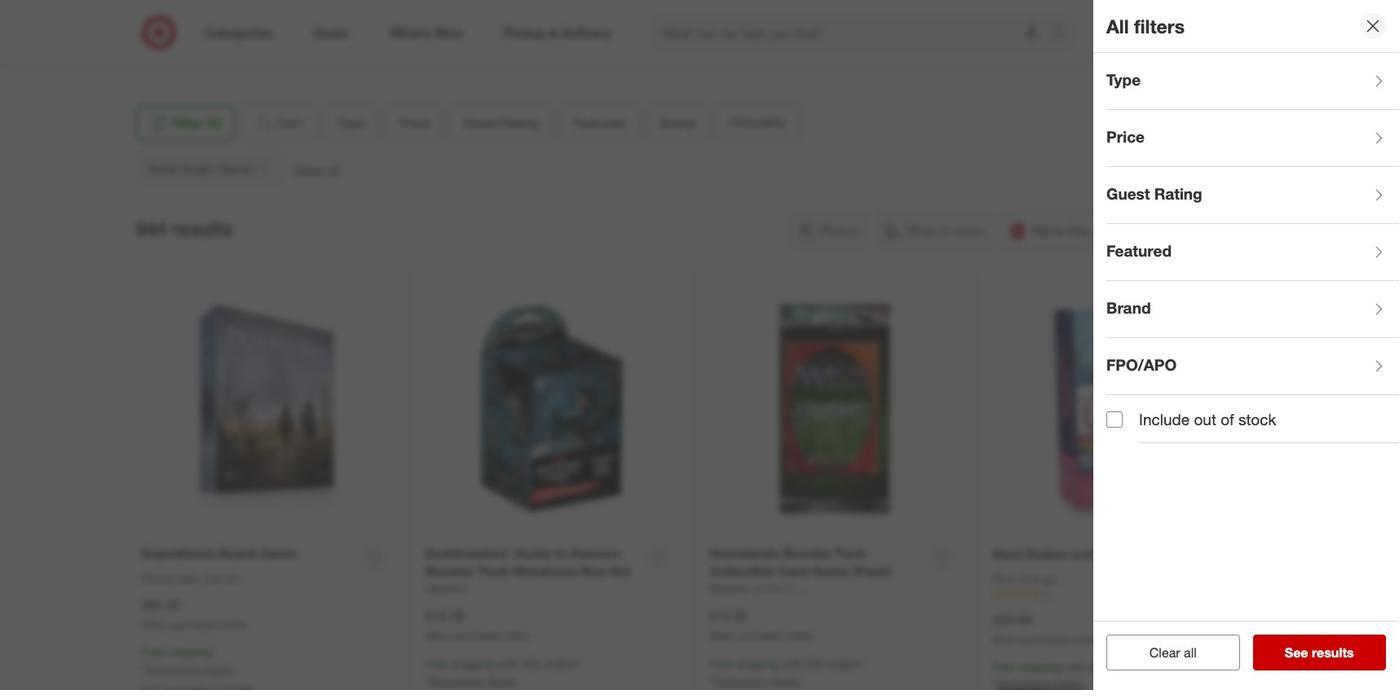 Task type: describe. For each thing, give the bounding box(es) containing it.
purchased for $20.99
[[1021, 634, 1068, 646]]

the
[[766, 582, 782, 596]]

featured button inside all filters dialog
[[1106, 224, 1399, 281]]

guildmasters' guide to ravnica booster pack miniatures box set
[[426, 545, 630, 580]]

1 vertical spatial fpo/apo button
[[1106, 338, 1399, 395]]

0 vertical spatial brand
[[660, 115, 695, 131]]

fpo/apo inside all filters dialog
[[1106, 355, 1177, 374]]

ravnica
[[571, 545, 621, 561]]

$15.95
[[709, 608, 748, 625]]

sort
[[278, 115, 303, 131]]

0 horizontal spatial guest
[[463, 115, 498, 131]]

next station london board game
[[993, 546, 1201, 562]]

free shipping * * exclusions apply.
[[142, 646, 234, 677]]

wizkids
[[426, 582, 467, 596]]

all
[[1106, 14, 1129, 37]]

exclusions inside free shipping * * exclusions apply.
[[146, 663, 200, 677]]

exclusions apply. button for $15.95
[[713, 673, 802, 690]]

see
[[1285, 645, 1308, 661]]

$20.99
[[993, 612, 1032, 628]]

when for $20.99
[[993, 634, 1018, 646]]

games inside button
[[218, 161, 254, 175]]

1 horizontal spatial brand button
[[1106, 281, 1399, 338]]

filter
[[172, 115, 203, 131]]

0 horizontal spatial fpo/apo button
[[715, 105, 800, 141]]

* down $15.95
[[709, 674, 713, 688]]

with for $18.99
[[498, 657, 519, 671]]

0 vertical spatial fpo/apo
[[729, 115, 786, 131]]

$35 for game
[[806, 657, 824, 671]]

all for clear all button to the bottom
[[1184, 645, 1197, 661]]

noble knight games button
[[136, 151, 283, 186]]

homelands booster pack collectible card game (pack) link
[[709, 544, 922, 582]]

delivery
[[1094, 222, 1141, 239]]

noble knight games
[[148, 161, 254, 175]]

brand inside all filters dialog
[[1106, 298, 1151, 317]]

drive
[[263, 14, 290, 27]]

pickup
[[819, 222, 859, 239]]

shop in store button
[[876, 212, 994, 248]]

$18.99
[[426, 608, 465, 625]]

0 horizontal spatial price
[[399, 115, 429, 131]]

shipping inside free shipping * * exclusions apply.
[[168, 646, 211, 660]]

apply. for $15.95
[[771, 674, 802, 688]]

0 horizontal spatial type button
[[323, 105, 379, 141]]

1
[[1044, 588, 1049, 601]]

guildmasters'
[[426, 545, 511, 561]]

clear for topmost clear all button
[[292, 161, 323, 177]]

shop
[[906, 222, 937, 239]]

results for see results
[[1312, 645, 1354, 661]]

2835 commerce park drive fitchburg , wi 53719 us
[[149, 14, 290, 60]]

games inside 'link'
[[203, 571, 240, 585]]

$20.99 when purchased online
[[993, 612, 1097, 646]]

expeditions board game
[[142, 545, 297, 561]]

day
[[1068, 222, 1091, 239]]

blue
[[993, 572, 1016, 586]]

search
[[1044, 26, 1083, 42]]

shipping for $20.99
[[1019, 661, 1062, 675]]

pack inside the homelands booster pack collectible card game (pack)
[[836, 545, 866, 561]]

filter (1) button
[[136, 105, 235, 141]]

out
[[1194, 410, 1216, 429]]

to
[[555, 545, 567, 561]]

53719
[[219, 30, 251, 44]]

all filters
[[1106, 14, 1185, 37]]

type inside all filters dialog
[[1106, 70, 1141, 89]]

0 vertical spatial featured button
[[560, 105, 639, 141]]

see results button
[[1253, 635, 1386, 671]]

noble
[[148, 161, 178, 175]]

guest rating inside all filters dialog
[[1106, 184, 1202, 203]]

card
[[779, 564, 809, 580]]

1 link
[[993, 588, 1245, 602]]

orders* for miniatures
[[544, 657, 581, 671]]

Include out of stock checkbox
[[1106, 411, 1123, 428]]

include
[[1139, 410, 1190, 429]]

online for $18.99
[[503, 630, 529, 643]]

2 horizontal spatial orders*
[[1111, 661, 1148, 675]]

booster inside guildmasters' guide to ravnica booster pack miniatures box set
[[426, 564, 475, 580]]

with for $20.99
[[1066, 661, 1087, 675]]

orange
[[1019, 572, 1057, 586]]

station
[[1025, 546, 1069, 562]]

1 horizontal spatial board
[[1123, 546, 1161, 562]]

free shipping with $35 orders* * exclusions apply. for $15.95
[[709, 657, 865, 688]]

search button
[[1044, 15, 1083, 54]]

* down $18.99
[[426, 674, 430, 688]]

in
[[941, 222, 951, 239]]

set
[[609, 564, 630, 580]]

stonemaier games link
[[142, 570, 240, 587]]

0 horizontal spatial board
[[219, 545, 256, 561]]

online for $20.99
[[1070, 634, 1097, 646]]

guide
[[515, 545, 551, 561]]

1 horizontal spatial guest rating button
[[1106, 167, 1399, 224]]

store
[[954, 222, 984, 239]]

shipping button
[[1159, 212, 1251, 248]]

(pack)
[[853, 564, 892, 580]]

filter (1)
[[172, 115, 222, 131]]

$15.95 when purchased online
[[709, 608, 813, 643]]

* down $84.95
[[142, 663, 146, 677]]

free inside free shipping * * exclusions apply.
[[142, 646, 164, 660]]

same day delivery
[[1031, 222, 1141, 239]]

clear for clear all button to the bottom
[[1149, 645, 1180, 661]]

purchased for $18.99
[[454, 630, 500, 643]]

0 vertical spatial clear all button
[[292, 160, 340, 179]]

price inside all filters dialog
[[1106, 127, 1145, 146]]

0 horizontal spatial brand button
[[646, 105, 709, 141]]

$18.99 when purchased online
[[426, 608, 529, 643]]

same
[[1031, 222, 1065, 239]]

shipping
[[1189, 222, 1240, 239]]



Task type: locate. For each thing, give the bounding box(es) containing it.
1 vertical spatial fpo/apo
[[1106, 355, 1177, 374]]

1 vertical spatial guest
[[1106, 184, 1150, 203]]

when down $18.99
[[426, 630, 451, 643]]

0 horizontal spatial clear all
[[292, 161, 340, 177]]

next station london board game link
[[993, 545, 1201, 564]]

1 vertical spatial brand
[[1106, 298, 1151, 317]]

2835
[[149, 14, 174, 27]]

1 horizontal spatial with
[[782, 657, 803, 671]]

collectible
[[709, 564, 775, 580]]

same day delivery button
[[1001, 212, 1152, 248]]

0 horizontal spatial exclusions
[[146, 663, 200, 677]]

2 horizontal spatial apply.
[[771, 674, 802, 688]]

exclusions down $84.95 when purchased online
[[146, 663, 200, 677]]

when inside $18.99 when purchased online
[[426, 630, 451, 643]]

0 horizontal spatial featured
[[574, 115, 625, 131]]

1 horizontal spatial featured button
[[1106, 224, 1399, 281]]

*
[[211, 646, 215, 660], [142, 663, 146, 677], [426, 674, 430, 688], [709, 674, 713, 688]]

shipping for $18.99
[[451, 657, 495, 671]]

stonemaier
[[142, 571, 200, 585]]

pack up (pack)
[[836, 545, 866, 561]]

price button inside all filters dialog
[[1106, 110, 1399, 167]]

coast
[[785, 582, 816, 596]]

1 horizontal spatial fpo/apo button
[[1106, 338, 1399, 395]]

purchased inside $20.99 when purchased online
[[1021, 634, 1068, 646]]

shop in store
[[906, 222, 984, 239]]

0 vertical spatial pack
[[836, 545, 866, 561]]

0 horizontal spatial rating
[[502, 115, 540, 131]]

free down $15.95
[[709, 657, 732, 671]]

free down $84.95
[[142, 646, 164, 660]]

guest inside all filters dialog
[[1106, 184, 1150, 203]]

wizkids link
[[426, 582, 467, 598]]

1 horizontal spatial fpo/apo
[[1106, 355, 1177, 374]]

exclusions apply. button for $18.99
[[430, 673, 518, 690]]

0 horizontal spatial results
[[172, 217, 233, 240]]

2 horizontal spatial with
[[1066, 661, 1087, 675]]

homelands
[[709, 545, 780, 561]]

2 horizontal spatial exclusions apply. button
[[713, 673, 802, 690]]

game
[[260, 545, 297, 561], [1164, 546, 1201, 562], [812, 564, 849, 580]]

1 horizontal spatial free shipping with $35 orders* * exclusions apply.
[[709, 657, 865, 688]]

booster inside the homelands booster pack collectible card game (pack)
[[783, 545, 832, 561]]

exclusions down the $15.95 when purchased online at the right
[[713, 674, 768, 688]]

0 horizontal spatial guest rating button
[[449, 105, 553, 141]]

free shipping with $35 orders* * exclusions apply. for $18.99
[[426, 657, 581, 688]]

board up stonemaier games
[[219, 545, 256, 561]]

games right knight
[[218, 161, 254, 175]]

1 vertical spatial rating
[[1154, 184, 1202, 203]]

1 vertical spatial featured
[[1106, 241, 1172, 260]]

online down coast
[[787, 630, 813, 643]]

guest rating
[[463, 115, 540, 131], [1106, 184, 1202, 203]]

clear all down 1 'link'
[[1149, 645, 1197, 661]]

1 vertical spatial results
[[1312, 645, 1354, 661]]

when inside $84.95 when purchased online
[[142, 619, 167, 631]]

purchased inside the $15.95 when purchased online
[[737, 630, 784, 643]]

clear inside all filters dialog
[[1149, 645, 1180, 661]]

online
[[219, 619, 245, 631], [503, 630, 529, 643], [787, 630, 813, 643], [1070, 634, 1097, 646]]

shipping down $18.99 when purchased online
[[451, 657, 495, 671]]

exclusions
[[146, 663, 200, 677], [430, 674, 484, 688], [713, 674, 768, 688]]

park
[[237, 14, 260, 27]]

1 horizontal spatial orders*
[[828, 657, 865, 671]]

1 horizontal spatial apply.
[[487, 674, 518, 688]]

shipping down the $15.95 when purchased online at the right
[[735, 657, 779, 671]]

guildmasters' guide to ravnica booster pack miniatures box set link
[[426, 544, 638, 582]]

all for topmost clear all button
[[327, 161, 340, 177]]

2 horizontal spatial $35
[[1090, 661, 1108, 675]]

1 horizontal spatial of
[[1221, 410, 1234, 429]]

$84.95
[[142, 597, 181, 614]]

free for $18.99
[[426, 657, 448, 671]]

games down expeditions board game link
[[203, 571, 240, 585]]

2 free shipping with $35 orders* * exclusions apply. from the left
[[709, 657, 865, 688]]

when down $15.95
[[709, 630, 735, 643]]

0 horizontal spatial orders*
[[544, 657, 581, 671]]

results for 944 results
[[172, 217, 233, 240]]

0 vertical spatial booster
[[783, 545, 832, 561]]

when down $84.95
[[142, 619, 167, 631]]

0 horizontal spatial featured button
[[560, 105, 639, 141]]

0 horizontal spatial free shipping with $35 orders* * exclusions apply.
[[426, 657, 581, 688]]

0 horizontal spatial type
[[337, 115, 365, 131]]

online up free shipping * * exclusions apply.
[[219, 619, 245, 631]]

1 vertical spatial games
[[203, 571, 240, 585]]

0 horizontal spatial apply.
[[204, 663, 234, 677]]

results inside 'button'
[[1312, 645, 1354, 661]]

free shipping with $35 orders* * exclusions apply. down $18.99 when purchased online
[[426, 657, 581, 688]]

online inside $18.99 when purchased online
[[503, 630, 529, 643]]

see results
[[1285, 645, 1354, 661]]

0 horizontal spatial exclusions apply. button
[[146, 662, 234, 678]]

0 horizontal spatial with
[[498, 657, 519, 671]]

apply. inside free shipping * * exclusions apply.
[[204, 663, 234, 677]]

1 vertical spatial guest rating
[[1106, 184, 1202, 203]]

online up free shipping with $35 orders*
[[1070, 634, 1097, 646]]

1 horizontal spatial price
[[1106, 127, 1145, 146]]

1 vertical spatial brand button
[[1106, 281, 1399, 338]]

clear down sort
[[292, 161, 323, 177]]

0 horizontal spatial price button
[[385, 105, 443, 141]]

sort button
[[241, 105, 317, 141]]

all inside dialog
[[1184, 645, 1197, 661]]

purchased for $15.95
[[737, 630, 784, 643]]

purchased for $84.95
[[170, 619, 217, 631]]

online inside $20.99 when purchased online
[[1070, 634, 1097, 646]]

wi
[[203, 30, 216, 44]]

clear all inside button
[[1149, 645, 1197, 661]]

stock
[[1238, 410, 1276, 429]]

shipping down $20.99 when purchased online
[[1019, 661, 1062, 675]]

0 horizontal spatial all
[[327, 161, 340, 177]]

exclusions for $18.99
[[430, 674, 484, 688]]

purchased down $15.95
[[737, 630, 784, 643]]

brand button
[[646, 105, 709, 141], [1106, 281, 1399, 338]]

1 horizontal spatial exclusions
[[430, 674, 484, 688]]

0 vertical spatial clear
[[292, 161, 323, 177]]

board right london at the bottom of the page
[[1123, 546, 1161, 562]]

pack inside guildmasters' guide to ravnica booster pack miniatures box set
[[478, 564, 509, 580]]

with down $18.99 when purchased online
[[498, 657, 519, 671]]

exclusions apply. button down $18.99 when purchased online
[[430, 673, 518, 690]]

of right out
[[1221, 410, 1234, 429]]

0 horizontal spatial guest rating
[[463, 115, 540, 131]]

1 vertical spatial booster
[[426, 564, 475, 580]]

homelands booster pack collectible card game (pack)
[[709, 545, 892, 580]]

purchased up free shipping * * exclusions apply.
[[170, 619, 217, 631]]

rating
[[502, 115, 540, 131], [1154, 184, 1202, 203]]

1 vertical spatial clear
[[1149, 645, 1180, 661]]

apply. for $18.99
[[487, 674, 518, 688]]

filters
[[1134, 14, 1185, 37]]

0 vertical spatial rating
[[502, 115, 540, 131]]

0 vertical spatial type
[[1106, 70, 1141, 89]]

0 vertical spatial featured
[[574, 115, 625, 131]]

all filters dialog
[[1093, 0, 1399, 691]]

guildmasters' guide to ravnica booster pack miniatures box set image
[[426, 284, 677, 535], [426, 284, 677, 535]]

1 horizontal spatial exclusions apply. button
[[430, 673, 518, 690]]

with down the $15.95 when purchased online at the right
[[782, 657, 803, 671]]

type down 'all'
[[1106, 70, 1141, 89]]

apply. down the $15.95 when purchased online at the right
[[771, 674, 802, 688]]

2 horizontal spatial game
[[1164, 546, 1201, 562]]

knight
[[181, 161, 214, 175]]

,
[[196, 30, 199, 44]]

free
[[142, 646, 164, 660], [426, 657, 448, 671], [709, 657, 732, 671], [993, 661, 1016, 675]]

free shipping with $35 orders* * exclusions apply. down the $15.95 when purchased online at the right
[[709, 657, 865, 688]]

with down $20.99 when purchased online
[[1066, 661, 1087, 675]]

0 horizontal spatial clear all button
[[292, 160, 340, 179]]

free shipping with $35 orders*
[[993, 661, 1148, 675]]

$35
[[522, 657, 541, 671], [806, 657, 824, 671], [1090, 661, 1108, 675]]

1 vertical spatial pack
[[478, 564, 509, 580]]

$35 down $20.99 when purchased online
[[1090, 661, 1108, 675]]

when inside $20.99 when purchased online
[[993, 634, 1018, 646]]

include out of stock
[[1139, 410, 1276, 429]]

results right see
[[1312, 645, 1354, 661]]

commerce
[[177, 14, 234, 27]]

all
[[327, 161, 340, 177], [1184, 645, 1197, 661]]

expeditions board game link
[[142, 544, 297, 563]]

booster up card at bottom
[[783, 545, 832, 561]]

when for $18.99
[[426, 630, 451, 643]]

when for $84.95
[[142, 619, 167, 631]]

free down $18.99
[[426, 657, 448, 671]]

0 vertical spatial guest
[[463, 115, 498, 131]]

online down "miniatures"
[[503, 630, 529, 643]]

free for $15.95
[[709, 657, 732, 671]]

online for $15.95
[[787, 630, 813, 643]]

miniatures
[[513, 564, 578, 580]]

0 vertical spatial brand button
[[646, 105, 709, 141]]

apply.
[[204, 663, 234, 677], [487, 674, 518, 688], [771, 674, 802, 688]]

wizards of the coast
[[709, 582, 816, 596]]

0 horizontal spatial pack
[[478, 564, 509, 580]]

next station london board game image
[[993, 284, 1245, 536], [993, 284, 1245, 536]]

fpo/apo
[[729, 115, 786, 131], [1106, 355, 1177, 374]]

0 horizontal spatial brand
[[660, 115, 695, 131]]

when down $20.99
[[993, 634, 1018, 646]]

1 horizontal spatial booster
[[783, 545, 832, 561]]

0 vertical spatial guest rating
[[463, 115, 540, 131]]

results right 944
[[172, 217, 233, 240]]

$84.95 when purchased online
[[142, 597, 245, 631]]

homelands booster pack collectible card game (pack) image
[[709, 284, 960, 535]]

brand
[[660, 115, 695, 131], [1106, 298, 1151, 317]]

blue orange link
[[993, 571, 1057, 588]]

guest
[[463, 115, 498, 131], [1106, 184, 1150, 203]]

type
[[1106, 70, 1141, 89], [337, 115, 365, 131]]

when
[[142, 619, 167, 631], [426, 630, 451, 643], [709, 630, 735, 643], [993, 634, 1018, 646]]

$35 down $18.99 when purchased online
[[522, 657, 541, 671]]

0 horizontal spatial of
[[753, 582, 763, 596]]

1 horizontal spatial all
[[1184, 645, 1197, 661]]

clear all button down 1 'link'
[[1106, 635, 1240, 671]]

online for $84.95
[[219, 619, 245, 631]]

featured button
[[560, 105, 639, 141], [1106, 224, 1399, 281]]

(1)
[[207, 115, 222, 131]]

1 horizontal spatial rating
[[1154, 184, 1202, 203]]

purchased down $18.99
[[454, 630, 500, 643]]

orders* for (pack)
[[828, 657, 865, 671]]

free down $20.99
[[993, 661, 1016, 675]]

when for $15.95
[[709, 630, 735, 643]]

$35 down the $15.95 when purchased online at the right
[[806, 657, 824, 671]]

board
[[219, 545, 256, 561], [1123, 546, 1161, 562]]

exclusions for $15.95
[[713, 674, 768, 688]]

wizards of the coast link
[[709, 582, 816, 598]]

exclusions apply. button down the $15.95 when purchased online at the right
[[713, 673, 802, 690]]

purchased down $20.99
[[1021, 634, 1068, 646]]

0 vertical spatial guest rating button
[[449, 105, 553, 141]]

944 results
[[136, 217, 233, 240]]

booster up wizkids
[[426, 564, 475, 580]]

results
[[172, 217, 233, 240], [1312, 645, 1354, 661]]

apply. down $84.95 when purchased online
[[204, 663, 234, 677]]

game inside the homelands booster pack collectible card game (pack)
[[812, 564, 849, 580]]

pack
[[836, 545, 866, 561], [478, 564, 509, 580]]

1 vertical spatial featured button
[[1106, 224, 1399, 281]]

1 vertical spatial type
[[337, 115, 365, 131]]

type button inside all filters dialog
[[1106, 53, 1399, 110]]

shipping
[[168, 646, 211, 660], [451, 657, 495, 671], [735, 657, 779, 671], [1019, 661, 1062, 675]]

of inside all filters dialog
[[1221, 410, 1234, 429]]

type right sort
[[337, 115, 365, 131]]

exclusions down $18.99 when purchased online
[[430, 674, 484, 688]]

1 horizontal spatial guest rating
[[1106, 184, 1202, 203]]

purchased inside $84.95 when purchased online
[[170, 619, 217, 631]]

0 horizontal spatial clear
[[292, 161, 323, 177]]

1 horizontal spatial price button
[[1106, 110, 1399, 167]]

purchased
[[170, 619, 217, 631], [454, 630, 500, 643], [737, 630, 784, 643], [1021, 634, 1068, 646]]

next
[[993, 546, 1021, 562]]

clear all for clear all button to the bottom
[[1149, 645, 1197, 661]]

0 vertical spatial all
[[327, 161, 340, 177]]

1 horizontal spatial type button
[[1106, 53, 1399, 110]]

What can we help you find? suggestions appear below search field
[[652, 15, 1055, 51]]

1 free shipping with $35 orders* * exclusions apply. from the left
[[426, 657, 581, 688]]

1 horizontal spatial $35
[[806, 657, 824, 671]]

blue orange
[[993, 572, 1057, 586]]

0 vertical spatial fpo/apo button
[[715, 105, 800, 141]]

featured inside all filters dialog
[[1106, 241, 1172, 260]]

clear all down sort
[[292, 161, 340, 177]]

1 horizontal spatial results
[[1312, 645, 1354, 661]]

online inside the $15.95 when purchased online
[[787, 630, 813, 643]]

type button
[[1106, 53, 1399, 110], [323, 105, 379, 141]]

1 horizontal spatial featured
[[1106, 241, 1172, 260]]

expeditions
[[142, 545, 215, 561]]

clear down 1 'link'
[[1149, 645, 1180, 661]]

1 vertical spatial of
[[753, 582, 763, 596]]

purchased inside $18.99 when purchased online
[[454, 630, 500, 643]]

free for $20.99
[[993, 661, 1016, 675]]

1 horizontal spatial clear
[[1149, 645, 1180, 661]]

2 horizontal spatial exclusions
[[713, 674, 768, 688]]

exclusions apply. button down $84.95 when purchased online
[[146, 662, 234, 678]]

exclusions apply. button
[[146, 662, 234, 678], [430, 673, 518, 690], [713, 673, 802, 690]]

fitchburg
[[149, 30, 196, 44]]

guest rating button
[[449, 105, 553, 141], [1106, 167, 1399, 224]]

0 horizontal spatial booster
[[426, 564, 475, 580]]

us
[[149, 46, 164, 60]]

* down $84.95 when purchased online
[[211, 646, 215, 660]]

1 vertical spatial clear all button
[[1106, 635, 1240, 671]]

apply. down $18.99 when purchased online
[[487, 674, 518, 688]]

0 horizontal spatial fpo/apo
[[729, 115, 786, 131]]

stonemaier games
[[142, 571, 240, 585]]

box
[[582, 564, 606, 580]]

wizards
[[709, 582, 750, 596]]

0 vertical spatial clear all
[[292, 161, 340, 177]]

expeditions board game image
[[142, 284, 393, 535], [142, 284, 393, 535]]

1 horizontal spatial game
[[812, 564, 849, 580]]

shipping for $15.95
[[735, 657, 779, 671]]

0 horizontal spatial game
[[260, 545, 297, 561]]

online inside $84.95 when purchased online
[[219, 619, 245, 631]]

1 horizontal spatial brand
[[1106, 298, 1151, 317]]

rating inside all filters dialog
[[1154, 184, 1202, 203]]

of left the
[[753, 582, 763, 596]]

shipping down $84.95 when purchased online
[[168, 646, 211, 660]]

$35 for pack
[[522, 657, 541, 671]]

with
[[498, 657, 519, 671], [782, 657, 803, 671], [1066, 661, 1087, 675]]

pack down guildmasters'
[[478, 564, 509, 580]]

london
[[1073, 546, 1119, 562]]

clear all for topmost clear all button
[[292, 161, 340, 177]]

price
[[399, 115, 429, 131], [1106, 127, 1145, 146]]

0 vertical spatial of
[[1221, 410, 1234, 429]]

1 horizontal spatial guest
[[1106, 184, 1150, 203]]

0 horizontal spatial $35
[[522, 657, 541, 671]]

0 vertical spatial games
[[218, 161, 254, 175]]

944
[[136, 217, 167, 240]]

when inside the $15.95 when purchased online
[[709, 630, 735, 643]]

with for $15.95
[[782, 657, 803, 671]]

pickup button
[[789, 212, 869, 248]]

clear all button down sort
[[292, 160, 340, 179]]

1 vertical spatial clear all
[[1149, 645, 1197, 661]]



Task type: vqa. For each thing, say whether or not it's contained in the screenshot.
the "$79.99" inside the $39.99 reg $79.99 Sale save $ 40.00 ( 50 % off )
no



